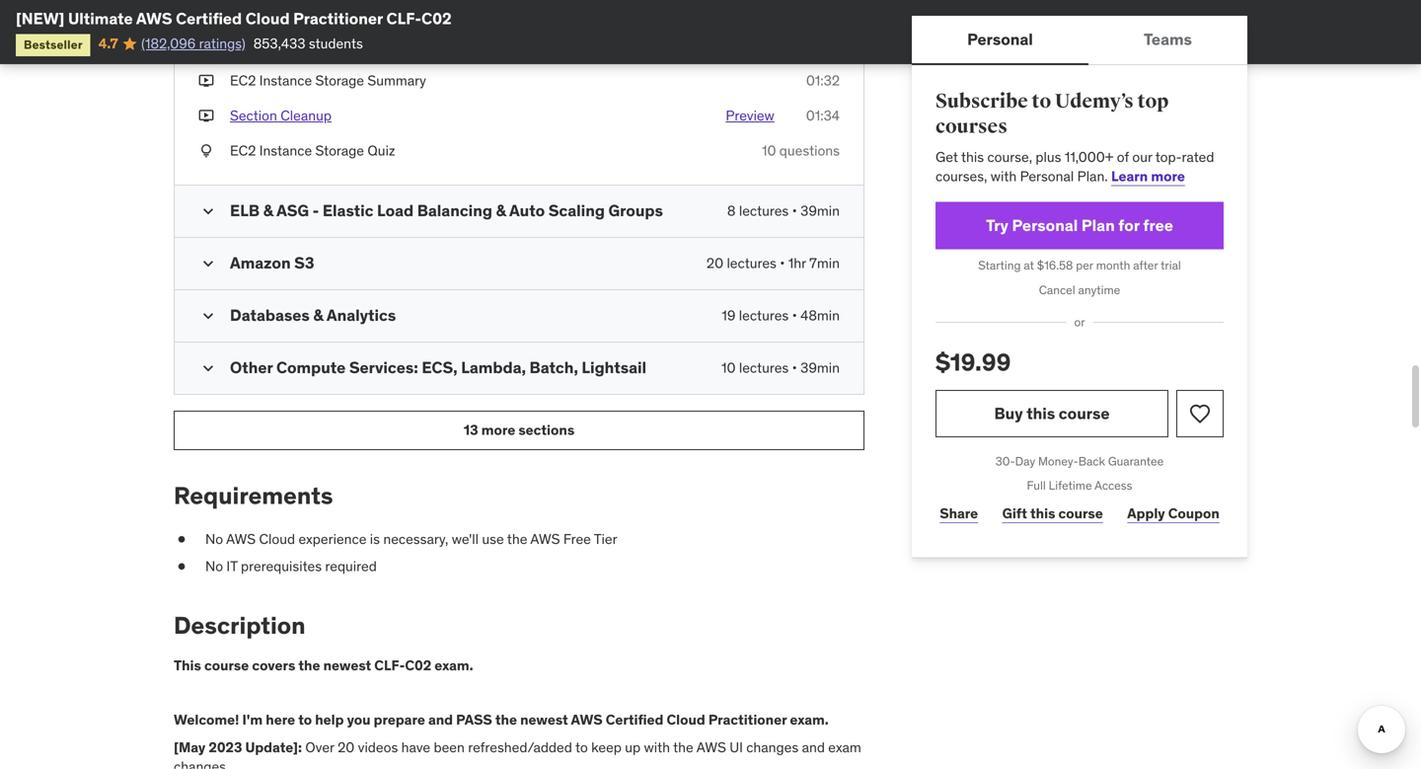 Task type: describe. For each thing, give the bounding box(es) containing it.
[new] ultimate aws certified cloud practitioner clf-c02
[[16, 8, 452, 29]]

we'll
[[452, 530, 479, 548]]

lectures for databases & analytics
[[739, 306, 789, 324]]

top
[[1138, 89, 1169, 114]]

no aws cloud experience is necessary, we'll use the aws free tier
[[205, 530, 618, 548]]

courses
[[936, 115, 1008, 139]]

with inside get this course, plus 11,000+ of our top-rated courses, with personal plan.
[[991, 167, 1017, 185]]

ec2 instance storage summary
[[230, 72, 426, 89]]

experience
[[299, 530, 367, 548]]

small image for databases
[[198, 306, 218, 326]]

shared responsibility model for ec2 storage
[[230, 1, 507, 19]]

pass
[[456, 711, 492, 729]]

1 vertical spatial c02
[[405, 657, 432, 674]]

more for learn
[[1152, 167, 1186, 185]]

teams
[[1144, 29, 1193, 49]]

$16.58
[[1038, 258, 1074, 273]]

requirements
[[174, 481, 333, 510]]

storage for quiz
[[316, 142, 364, 160]]

auto
[[509, 200, 545, 220]]

this for get
[[962, 148, 984, 166]]

-
[[313, 200, 319, 220]]

01:34
[[806, 107, 840, 124]]

853,433 students
[[254, 34, 363, 52]]

other compute services: ecs, lambda, batch, lightsail
[[230, 357, 647, 377]]

10 lectures • 39min
[[722, 359, 840, 376]]

0 vertical spatial cloud
[[246, 8, 290, 29]]

try personal plan for free link
[[936, 202, 1224, 249]]

0 horizontal spatial practitioner
[[293, 8, 383, 29]]

amazon for amazon fsx overview
[[230, 36, 280, 54]]

instance for ec2 instance storage summary
[[259, 72, 312, 89]]

plan.
[[1078, 167, 1108, 185]]

databases
[[230, 305, 310, 325]]

up
[[625, 738, 641, 756]]

2023
[[209, 738, 242, 756]]

balancing
[[417, 200, 493, 220]]

10 for 10 questions
[[762, 142, 776, 160]]

coupon
[[1169, 505, 1220, 522]]

videos
[[358, 738, 398, 756]]

section
[[230, 107, 277, 124]]

0 vertical spatial exam.
[[435, 657, 474, 674]]

0 vertical spatial ec2
[[429, 1, 455, 19]]

questions
[[780, 142, 840, 160]]

1 horizontal spatial changes
[[747, 738, 799, 756]]

learn
[[1112, 167, 1149, 185]]

courses,
[[936, 167, 988, 185]]

it
[[227, 558, 238, 575]]

day
[[1016, 454, 1036, 469]]

30-
[[996, 454, 1016, 469]]

xsmall image for amazon
[[198, 36, 214, 55]]

0 vertical spatial newest
[[323, 657, 371, 674]]

here
[[266, 711, 295, 729]]

39min for elb & asg - elastic load balancing & auto scaling groups
[[801, 202, 840, 219]]

fsx
[[283, 36, 306, 54]]

and inside the over 20 videos have been refreshed/added to keep up with the aws ui changes and exam changes
[[802, 738, 825, 756]]

update]:
[[245, 738, 302, 756]]

asg
[[277, 200, 309, 220]]

elb & asg - elastic load balancing & auto scaling groups
[[230, 200, 663, 220]]

necessary,
[[383, 530, 449, 548]]

free
[[1144, 215, 1174, 235]]

(182,096 ratings)
[[141, 34, 246, 52]]

analytics
[[327, 305, 396, 325]]

tab list containing personal
[[912, 16, 1248, 65]]

1 horizontal spatial newest
[[520, 711, 568, 729]]

load
[[377, 200, 414, 220]]

20 lectures • 1hr 7min
[[707, 254, 840, 272]]

to inside the over 20 videos have been refreshed/added to keep up with the aws ui changes and exam changes
[[576, 738, 588, 756]]

lightsail
[[582, 357, 647, 377]]

plus
[[1036, 148, 1062, 166]]

cancel
[[1039, 282, 1076, 297]]

0 vertical spatial clf-
[[387, 8, 422, 29]]

anytime
[[1079, 282, 1121, 297]]

over
[[305, 738, 334, 756]]

prepare
[[374, 711, 425, 729]]

0 vertical spatial c02
[[422, 8, 452, 29]]

trial
[[1161, 258, 1182, 273]]

the up refreshed/added
[[496, 711, 517, 729]]

amazon for amazon s3
[[230, 253, 291, 273]]

batch,
[[530, 357, 578, 377]]

aws certified
[[571, 711, 664, 729]]

welcome! i'm here to help you prepare and pass the newest aws certified cloud practitioner exam.
[[174, 711, 829, 729]]

subscribe
[[936, 89, 1029, 114]]

aws ui
[[697, 738, 743, 756]]

2 vertical spatial personal
[[1013, 215, 1078, 235]]

xsmall image for shared
[[198, 1, 214, 20]]

19
[[722, 306, 736, 324]]

bestseller
[[24, 37, 83, 52]]

our
[[1133, 148, 1153, 166]]

• for other compute services: ecs, lambda, batch, lightsail
[[792, 359, 798, 376]]

get
[[936, 148, 959, 166]]

amazon s3
[[230, 253, 314, 273]]

full
[[1027, 478, 1046, 493]]

been
[[434, 738, 465, 756]]

course for buy this course
[[1059, 403, 1110, 423]]

tier
[[594, 530, 618, 548]]

8
[[728, 202, 736, 219]]

ec2 instance storage quiz
[[230, 142, 395, 160]]

or
[[1075, 315, 1086, 330]]

section cleanup
[[230, 107, 332, 124]]

required
[[325, 558, 377, 575]]

is
[[370, 530, 380, 548]]

rated
[[1182, 148, 1215, 166]]

keep
[[591, 738, 622, 756]]

no for no aws cloud experience is necessary, we'll use the aws free tier
[[205, 530, 223, 548]]

48min
[[801, 306, 840, 324]]

0 horizontal spatial aws
[[136, 8, 172, 29]]



Task type: vqa. For each thing, say whether or not it's contained in the screenshot.
Build in How To Craft An Irresistible Lead Magnet To Build Your List
no



Task type: locate. For each thing, give the bounding box(es) containing it.
shared
[[230, 1, 274, 19]]

this up the courses, on the right of the page
[[962, 148, 984, 166]]

s3
[[294, 253, 314, 273]]

this course covers the newest clf-c02 exam.
[[174, 657, 474, 674]]

1 small image from the top
[[198, 201, 218, 221]]

2 vertical spatial cloud
[[667, 711, 706, 729]]

lectures left "1hr"
[[727, 254, 777, 272]]

2 vertical spatial small image
[[198, 306, 218, 326]]

1 horizontal spatial 20
[[707, 254, 724, 272]]

& right "elb"
[[263, 200, 273, 220]]

• for databases & analytics
[[792, 306, 798, 324]]

3 small image from the top
[[198, 306, 218, 326]]

1 horizontal spatial and
[[802, 738, 825, 756]]

xsmall image
[[198, 1, 214, 20], [198, 36, 214, 55]]

quiz
[[368, 142, 395, 160]]

clf- up prepare
[[374, 657, 405, 674]]

use
[[482, 530, 504, 548]]

to
[[1032, 89, 1052, 114], [298, 711, 312, 729], [576, 738, 588, 756]]

20
[[707, 254, 724, 272], [338, 738, 355, 756]]

39min down 48min
[[801, 359, 840, 376]]

section cleanup button
[[230, 106, 332, 126]]

more down top-
[[1152, 167, 1186, 185]]

overview
[[309, 36, 366, 54]]

0 vertical spatial personal
[[968, 29, 1034, 49]]

guarantee
[[1109, 454, 1164, 469]]

0 vertical spatial changes
[[747, 738, 799, 756]]

1 vertical spatial and
[[802, 738, 825, 756]]

small image left amazon s3
[[198, 254, 218, 273]]

practitioner up aws ui
[[709, 711, 787, 729]]

cloud
[[246, 8, 290, 29], [259, 530, 295, 548], [667, 711, 706, 729]]

instance
[[259, 72, 312, 89], [259, 142, 312, 160]]

1 vertical spatial cloud
[[259, 530, 295, 548]]

apply
[[1128, 505, 1166, 522]]

course up back
[[1059, 403, 1110, 423]]

39min for other compute services: ecs, lambda, batch, lightsail
[[801, 359, 840, 376]]

storage right model
[[458, 1, 507, 19]]

0 vertical spatial and
[[428, 711, 453, 729]]

1 instance from the top
[[259, 72, 312, 89]]

this for buy
[[1027, 403, 1056, 423]]

more for 13
[[482, 421, 516, 439]]

1 vertical spatial 10
[[722, 359, 736, 376]]

2 instance from the top
[[259, 142, 312, 160]]

$19.99
[[936, 347, 1011, 377]]

for left free
[[1119, 215, 1140, 235]]

scaling
[[549, 200, 605, 220]]

amazon fsx overview
[[230, 36, 366, 54]]

course down lifetime
[[1059, 505, 1104, 522]]

& for asg
[[263, 200, 273, 220]]

no down requirements
[[205, 530, 223, 548]]

0 horizontal spatial 20
[[338, 738, 355, 756]]

certified
[[176, 8, 242, 29]]

1 39min from the top
[[801, 202, 840, 219]]

xsmall image down the certified
[[198, 36, 214, 55]]

1 vertical spatial 39min
[[801, 359, 840, 376]]

the inside the over 20 videos have been refreshed/added to keep up with the aws ui changes and exam changes
[[674, 738, 694, 756]]

10
[[762, 142, 776, 160], [722, 359, 736, 376]]

the right covers
[[299, 657, 320, 674]]

ec2 for ec2 instance storage summary
[[230, 72, 256, 89]]

1 vertical spatial instance
[[259, 142, 312, 160]]

teams button
[[1089, 16, 1248, 63]]

for right model
[[409, 1, 426, 19]]

10 for 10 lectures • 39min
[[722, 359, 736, 376]]

changes right aws ui
[[747, 738, 799, 756]]

0 vertical spatial 20
[[707, 254, 724, 272]]

have
[[401, 738, 431, 756]]

& left 'analytics'
[[313, 305, 323, 325]]

39min up 7min on the top right of the page
[[801, 202, 840, 219]]

starting
[[979, 258, 1021, 273]]

instance up section cleanup
[[259, 72, 312, 89]]

apply coupon button
[[1124, 494, 1224, 534]]

1 vertical spatial practitioner
[[709, 711, 787, 729]]

0 vertical spatial storage
[[458, 1, 507, 19]]

[may
[[174, 738, 206, 756]]

top-
[[1156, 148, 1182, 166]]

ec2 right model
[[429, 1, 455, 19]]

1 vertical spatial to
[[298, 711, 312, 729]]

1 horizontal spatial practitioner
[[709, 711, 787, 729]]

storage down overview
[[316, 72, 364, 89]]

no it prerequisites required
[[205, 558, 377, 575]]

0 horizontal spatial more
[[482, 421, 516, 439]]

0 vertical spatial this
[[962, 148, 984, 166]]

xsmall image
[[198, 71, 214, 90], [198, 106, 214, 126], [198, 141, 214, 161], [174, 530, 190, 549], [174, 557, 190, 576]]

2 xsmall image from the top
[[198, 36, 214, 55]]

0 horizontal spatial changes
[[174, 758, 226, 769]]

clf- up summary
[[387, 8, 422, 29]]

2 small image from the top
[[198, 254, 218, 273]]

853,433
[[254, 34, 306, 52]]

the left aws ui
[[674, 738, 694, 756]]

1 horizontal spatial exam.
[[790, 711, 829, 729]]

storage
[[458, 1, 507, 19], [316, 72, 364, 89], [316, 142, 364, 160]]

0 horizontal spatial &
[[263, 200, 273, 220]]

course inside gift this course link
[[1059, 505, 1104, 522]]

lifetime
[[1049, 478, 1093, 493]]

this inside button
[[1027, 403, 1056, 423]]

with down course,
[[991, 167, 1017, 185]]

20 inside the over 20 videos have been refreshed/added to keep up with the aws ui changes and exam changes
[[338, 738, 355, 756]]

1 no from the top
[[205, 530, 223, 548]]

1 horizontal spatial to
[[576, 738, 588, 756]]

preview
[[726, 107, 775, 124]]

2 vertical spatial ec2
[[230, 142, 256, 160]]

2 39min from the top
[[801, 359, 840, 376]]

no for no it prerequisites required
[[205, 558, 223, 575]]

money-
[[1039, 454, 1079, 469]]

services:
[[349, 357, 418, 377]]

1 horizontal spatial more
[[1152, 167, 1186, 185]]

personal down plus
[[1021, 167, 1075, 185]]

1 vertical spatial xsmall image
[[198, 36, 214, 55]]

1 horizontal spatial aws
[[226, 530, 256, 548]]

0 vertical spatial small image
[[198, 201, 218, 221]]

small image for amazon
[[198, 254, 218, 273]]

2 horizontal spatial &
[[496, 200, 506, 220]]

0 horizontal spatial newest
[[323, 657, 371, 674]]

with right up
[[644, 738, 670, 756]]

for
[[409, 1, 426, 19], [1119, 215, 1140, 235]]

1 vertical spatial changes
[[174, 758, 226, 769]]

to left keep
[[576, 738, 588, 756]]

c02
[[422, 8, 452, 29], [405, 657, 432, 674]]

storage left quiz at top
[[316, 142, 364, 160]]

try
[[986, 215, 1009, 235]]

1 horizontal spatial with
[[991, 167, 1017, 185]]

c02 right model
[[422, 8, 452, 29]]

newest up refreshed/added
[[520, 711, 568, 729]]

0 horizontal spatial exam.
[[435, 657, 474, 674]]

1 vertical spatial newest
[[520, 711, 568, 729]]

compute
[[276, 357, 346, 377]]

8 lectures • 39min
[[728, 202, 840, 219]]

0 horizontal spatial and
[[428, 711, 453, 729]]

1 xsmall image from the top
[[198, 1, 214, 20]]

exam. up exam
[[790, 711, 829, 729]]

course
[[1059, 403, 1110, 423], [1059, 505, 1104, 522], [204, 657, 249, 674]]

1 vertical spatial no
[[205, 558, 223, 575]]

with inside the over 20 videos have been refreshed/added to keep up with the aws ui changes and exam changes
[[644, 738, 670, 756]]

2 vertical spatial storage
[[316, 142, 364, 160]]

welcome! i'm
[[174, 711, 263, 729]]

0 vertical spatial amazon
[[230, 36, 280, 54]]

other
[[230, 357, 273, 377]]

for for free
[[1119, 215, 1140, 235]]

course inside buy this course button
[[1059, 403, 1110, 423]]

more right 13
[[482, 421, 516, 439]]

20 right over
[[338, 738, 355, 756]]

newest up you
[[323, 657, 371, 674]]

1 vertical spatial ec2
[[230, 72, 256, 89]]

lectures right 8 at the top
[[739, 202, 789, 219]]

lectures for elb & asg - elastic load balancing & auto scaling groups
[[739, 202, 789, 219]]

1 horizontal spatial for
[[1119, 215, 1140, 235]]

11,000+
[[1065, 148, 1114, 166]]

small image left "elb"
[[198, 201, 218, 221]]

0 vertical spatial instance
[[259, 72, 312, 89]]

1 horizontal spatial 10
[[762, 142, 776, 160]]

lectures for other compute services: ecs, lambda, batch, lightsail
[[739, 359, 789, 376]]

per
[[1076, 258, 1094, 273]]

0 vertical spatial course
[[1059, 403, 1110, 423]]

free
[[564, 530, 591, 548]]

course right this
[[204, 657, 249, 674]]

1 vertical spatial this
[[1027, 403, 1056, 423]]

elb
[[230, 200, 260, 220]]

10 down preview on the right of page
[[762, 142, 776, 160]]

amazon down [new] ultimate aws certified cloud practitioner clf-c02
[[230, 36, 280, 54]]

exam
[[829, 738, 862, 756]]

1hr
[[789, 254, 806, 272]]

help
[[315, 711, 344, 729]]

c02 up prepare
[[405, 657, 432, 674]]

personal up subscribe
[[968, 29, 1034, 49]]

• up "1hr"
[[792, 202, 798, 219]]

to inside subscribe to udemy's top courses
[[1032, 89, 1052, 114]]

this inside get this course, plus 11,000+ of our top-rated courses, with personal plan.
[[962, 148, 984, 166]]

wishlist image
[[1189, 402, 1212, 425]]

cleanup
[[281, 107, 332, 124]]

month
[[1097, 258, 1131, 273]]

ultimate
[[68, 8, 133, 29]]

lectures for amazon s3
[[727, 254, 777, 272]]

• for elb & asg - elastic load balancing & auto scaling groups
[[792, 202, 798, 219]]

[new]
[[16, 8, 65, 29]]

no left 'it'
[[205, 558, 223, 575]]

1 vertical spatial 20
[[338, 738, 355, 756]]

aws left free
[[531, 530, 560, 548]]

0 vertical spatial to
[[1032, 89, 1052, 114]]

0 vertical spatial xsmall image
[[198, 1, 214, 20]]

2 amazon from the top
[[230, 253, 291, 273]]

1 vertical spatial storage
[[316, 72, 364, 89]]

0 horizontal spatial 10
[[722, 359, 736, 376]]

small image for elb
[[198, 201, 218, 221]]

over 20 videos have been refreshed/added to keep up with the aws ui changes and exam changes
[[174, 738, 862, 769]]

1 vertical spatial personal
[[1021, 167, 1075, 185]]

2 vertical spatial to
[[576, 738, 588, 756]]

cloud up aws ui
[[667, 711, 706, 729]]

13 more sections
[[464, 421, 575, 439]]

•
[[792, 202, 798, 219], [780, 254, 785, 272], [792, 306, 798, 324], [792, 359, 798, 376]]

• for amazon s3
[[780, 254, 785, 272]]

share button
[[936, 494, 983, 534]]

exam. up the pass
[[435, 657, 474, 674]]

instance down section cleanup button on the top of the page
[[259, 142, 312, 160]]

2 no from the top
[[205, 558, 223, 575]]

summary
[[368, 72, 426, 89]]

covers
[[252, 657, 296, 674]]

this right buy
[[1027, 403, 1056, 423]]

groups
[[609, 200, 663, 220]]

aws up 'it'
[[226, 530, 256, 548]]

the right the use on the left bottom
[[507, 530, 528, 548]]

personal up $16.58
[[1013, 215, 1078, 235]]

0 vertical spatial no
[[205, 530, 223, 548]]

more inside button
[[482, 421, 516, 439]]

• left "1hr"
[[780, 254, 785, 272]]

ec2 for ec2 instance storage quiz
[[230, 142, 256, 160]]

0 horizontal spatial for
[[409, 1, 426, 19]]

2 vertical spatial course
[[204, 657, 249, 674]]

buy this course button
[[936, 390, 1169, 437]]

1 vertical spatial small image
[[198, 254, 218, 273]]

01:32
[[806, 72, 840, 89]]

aws up (182,096
[[136, 8, 172, 29]]

small image up small image
[[198, 306, 218, 326]]

and up been
[[428, 711, 453, 729]]

small image
[[198, 201, 218, 221], [198, 254, 218, 273], [198, 306, 218, 326]]

cloud up 853,433 on the top
[[246, 8, 290, 29]]

responsibility
[[278, 1, 364, 19]]

30-day money-back guarantee full lifetime access
[[996, 454, 1164, 493]]

1 vertical spatial for
[[1119, 215, 1140, 235]]

get this course, plus 11,000+ of our top-rated courses, with personal plan.
[[936, 148, 1215, 185]]

this
[[174, 657, 201, 674]]

description
[[174, 611, 306, 641]]

personal inside get this course, plus 11,000+ of our top-rated courses, with personal plan.
[[1021, 167, 1075, 185]]

0 horizontal spatial to
[[298, 711, 312, 729]]

try personal plan for free
[[986, 215, 1174, 235]]

ecs,
[[422, 357, 458, 377]]

to left udemy's
[[1032, 89, 1052, 114]]

• left 48min
[[792, 306, 798, 324]]

back
[[1079, 454, 1106, 469]]

small image
[[198, 358, 218, 378]]

this right gift
[[1031, 505, 1056, 522]]

0 horizontal spatial with
[[644, 738, 670, 756]]

1 vertical spatial course
[[1059, 505, 1104, 522]]

1 vertical spatial with
[[644, 738, 670, 756]]

ec2 up section
[[230, 72, 256, 89]]

20 up 19
[[707, 254, 724, 272]]

xsmall image up (182,096 ratings)
[[198, 1, 214, 20]]

0 vertical spatial with
[[991, 167, 1017, 185]]

storage for summary
[[316, 72, 364, 89]]

and left exam
[[802, 738, 825, 756]]

10 down 19
[[722, 359, 736, 376]]

1 horizontal spatial &
[[313, 305, 323, 325]]

0 vertical spatial for
[[409, 1, 426, 19]]

course for gift this course
[[1059, 505, 1104, 522]]

tab list
[[912, 16, 1248, 65]]

for for ec2
[[409, 1, 426, 19]]

personal inside button
[[968, 29, 1034, 49]]

0 vertical spatial 39min
[[801, 202, 840, 219]]

instance for ec2 instance storage quiz
[[259, 142, 312, 160]]

refreshed/added
[[468, 738, 572, 756]]

ratings)
[[199, 34, 246, 52]]

lectures down 19 lectures • 48min
[[739, 359, 789, 376]]

cloud up prerequisites
[[259, 530, 295, 548]]

students
[[309, 34, 363, 52]]

0 vertical spatial 10
[[762, 142, 776, 160]]

& left auto
[[496, 200, 506, 220]]

apply coupon
[[1128, 505, 1220, 522]]

39min
[[801, 202, 840, 219], [801, 359, 840, 376]]

changes down [may
[[174, 758, 226, 769]]

2 horizontal spatial aws
[[531, 530, 560, 548]]

to left help at bottom
[[298, 711, 312, 729]]

personal button
[[912, 16, 1089, 63]]

& for analytics
[[313, 305, 323, 325]]

1 vertical spatial exam.
[[790, 711, 829, 729]]

0 vertical spatial more
[[1152, 167, 1186, 185]]

databases & analytics
[[230, 305, 396, 325]]

lectures right 19
[[739, 306, 789, 324]]

2 vertical spatial this
[[1031, 505, 1056, 522]]

2 horizontal spatial to
[[1032, 89, 1052, 114]]

this for gift
[[1031, 505, 1056, 522]]

1 amazon from the top
[[230, 36, 280, 54]]

• down 19 lectures • 48min
[[792, 359, 798, 376]]

1 vertical spatial more
[[482, 421, 516, 439]]

practitioner up students
[[293, 8, 383, 29]]

buy
[[995, 403, 1024, 423]]

ec2 down section
[[230, 142, 256, 160]]

amazon left s3
[[230, 253, 291, 273]]

0 vertical spatial practitioner
[[293, 8, 383, 29]]

1 vertical spatial clf-
[[374, 657, 405, 674]]

1 vertical spatial amazon
[[230, 253, 291, 273]]

sections
[[519, 421, 575, 439]]



